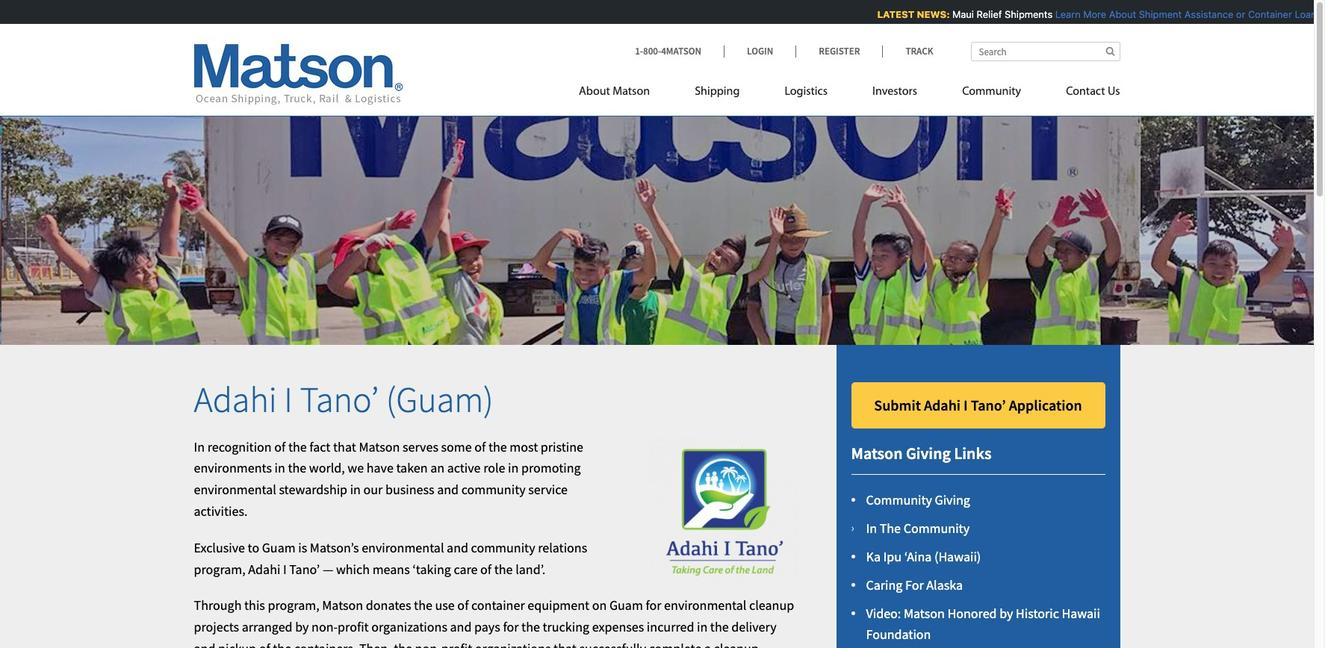Task type: describe. For each thing, give the bounding box(es) containing it.
community giving
[[867, 492, 971, 509]]

honored
[[948, 605, 997, 622]]

is
[[298, 539, 307, 557]]

investors link
[[850, 78, 940, 109]]

logistics
[[785, 86, 828, 98]]

ka ipu 'aina (hawaii) link
[[867, 549, 981, 566]]

0 vertical spatial about
[[1108, 8, 1135, 20]]

submit adahi i tano' application link
[[852, 383, 1106, 429]]

submit
[[875, 396, 921, 415]]

1-800-4matson link
[[635, 45, 724, 58]]

community for community giving
[[867, 492, 933, 509]]

links
[[955, 443, 992, 464]]

taken
[[396, 460, 428, 477]]

active
[[447, 460, 481, 477]]

more
[[1082, 8, 1105, 20]]

'aina
[[905, 549, 932, 566]]

environmental inside exclusive to guam is matson's environmental and community relations program, adahi i tano' — which means 'taking care of the land'.
[[362, 539, 444, 557]]

the inside exclusive to guam is matson's environmental and community relations program, adahi i tano' — which means 'taking care of the land'.
[[495, 561, 513, 578]]

register link
[[796, 45, 883, 58]]

environmental inside through this program, matson donates the use of container equipment on guam for environmental cleanup projects arranged by non-profit organizations and pays for the trucking expenses incurred in the delivery and pickup of the containers. then, the non-profit organizations that successfully complete a clean
[[664, 597, 747, 615]]

matson inside through this program, matson donates the use of container equipment on guam for environmental cleanup projects arranged by non-profit organizations and pays for the trucking expenses incurred in the delivery and pickup of the containers. then, the non-profit organizations that successfully complete a clean
[[322, 597, 363, 615]]

the
[[880, 520, 901, 538]]

1-
[[635, 45, 643, 58]]

community inside exclusive to guam is matson's environmental and community relations program, adahi i tano' — which means 'taking care of the land'.
[[471, 539, 536, 557]]

loans
[[1294, 8, 1321, 20]]

or
[[1235, 8, 1244, 20]]

login link
[[724, 45, 796, 58]]

that inside in recognition of the fact that matson serves some of the most pristine environments in the world, we have taken an active role in promoting environmental stewardship in our business and community service activities.
[[333, 438, 356, 456]]

some
[[441, 438, 472, 456]]

expenses
[[592, 619, 644, 636]]

complete
[[649, 640, 702, 649]]

0 horizontal spatial organizations
[[372, 619, 448, 636]]

arranged
[[242, 619, 293, 636]]

submit adahi i tano' application
[[875, 396, 1083, 415]]

of right use
[[458, 597, 469, 615]]

latest
[[876, 8, 913, 20]]

shipping
[[695, 86, 740, 98]]

in up stewardship
[[275, 460, 285, 477]]

in right 'role'
[[508, 460, 519, 477]]

matson's
[[310, 539, 359, 557]]

container
[[1247, 8, 1291, 20]]

community giving link
[[867, 492, 971, 509]]

(hawaii)
[[935, 549, 981, 566]]

an
[[431, 460, 445, 477]]

pays
[[475, 619, 501, 636]]

in left our on the bottom of the page
[[350, 481, 361, 499]]

about inside "top menu" navigation
[[579, 86, 610, 98]]

which
[[336, 561, 370, 578]]

projects
[[194, 619, 239, 636]]

alaska
[[927, 577, 963, 594]]

environmental inside in recognition of the fact that matson serves some of the most pristine environments in the world, we have taken an active role in promoting environmental stewardship in our business and community service activities.
[[194, 481, 276, 499]]

the up 'role'
[[489, 438, 507, 456]]

on
[[592, 597, 607, 615]]

blue matson logo with ocean, shipping, truck, rail and logistics written beneath it. image
[[194, 44, 403, 105]]

caring for alaska
[[867, 577, 963, 594]]

through this program, matson donates the use of container equipment on guam for environmental cleanup projects arranged by non-profit organizations and pays for the trucking expenses incurred in the delivery and pickup of the containers. then, the non-profit organizations that successfully complete a clean
[[194, 597, 795, 649]]

this
[[244, 597, 265, 615]]

that inside through this program, matson donates the use of container equipment on guam for environmental cleanup projects arranged by non-profit organizations and pays for the trucking expenses incurred in the delivery and pickup of the containers. then, the non-profit organizations that successfully complete a clean
[[554, 640, 577, 649]]

historic
[[1016, 605, 1060, 622]]

equipment
[[528, 597, 590, 615]]

shipping link
[[673, 78, 763, 109]]

environments
[[194, 460, 272, 477]]

giving for matson
[[906, 443, 951, 464]]

—
[[323, 561, 334, 578]]

role
[[484, 460, 506, 477]]

and left pays
[[450, 619, 472, 636]]

our
[[364, 481, 383, 499]]

top menu navigation
[[579, 78, 1121, 109]]

1-800-4matson
[[635, 45, 702, 58]]

of right some
[[475, 438, 486, 456]]

latest news: maui relief shipments learn more about shipment assistance or container loans >
[[876, 8, 1326, 20]]

exclusive to guam is matson's environmental and community relations program, adahi i tano' — which means 'taking care of the land'.
[[194, 539, 588, 578]]

delivery
[[732, 619, 777, 636]]

use
[[435, 597, 455, 615]]

cleanup
[[750, 597, 795, 615]]

'taking
[[413, 561, 451, 578]]

community for community
[[963, 86, 1022, 98]]

application
[[1009, 396, 1083, 415]]

hawaii
[[1062, 605, 1101, 622]]

and down projects
[[194, 640, 216, 649]]

incurred
[[647, 619, 695, 636]]

us
[[1108, 86, 1121, 98]]

program, inside through this program, matson donates the use of container equipment on guam for environmental cleanup projects arranged by non-profit organizations and pays for the trucking expenses incurred in the delivery and pickup of the containers. then, the non-profit organizations that successfully complete a clean
[[268, 597, 320, 615]]

relief
[[975, 8, 1001, 20]]

1 horizontal spatial organizations
[[475, 640, 551, 649]]

1 vertical spatial non-
[[415, 640, 441, 649]]

about matson
[[579, 86, 650, 98]]

of down arranged
[[259, 640, 270, 649]]

activities.
[[194, 503, 248, 520]]

matson inside in recognition of the fact that matson serves some of the most pristine environments in the world, we have taken an active role in promoting environmental stewardship in our business and community service activities.
[[359, 438, 400, 456]]

giving for community
[[935, 492, 971, 509]]

track link
[[883, 45, 934, 58]]

video: matson honored by historic hawaii foundation link
[[867, 605, 1101, 644]]

business
[[386, 481, 435, 499]]

for
[[906, 577, 924, 594]]

the left the fact
[[288, 438, 307, 456]]

logistics link
[[763, 78, 850, 109]]

care
[[454, 561, 478, 578]]

land'.
[[516, 561, 546, 578]]

video: matson honored by historic hawaii foundation
[[867, 605, 1101, 644]]

learn
[[1054, 8, 1079, 20]]

relations
[[538, 539, 588, 557]]

ka ipu 'aina (hawaii)
[[867, 549, 981, 566]]



Task type: vqa. For each thing, say whether or not it's contained in the screenshot.
SQES Policy link
no



Task type: locate. For each thing, give the bounding box(es) containing it.
kids in yellow adahi i tano' vests jump with smiles and hands in the air in front of a matson container. image
[[0, 93, 1315, 345]]

the right 'then,'
[[394, 640, 413, 649]]

matson giving links
[[852, 443, 992, 464]]

profit down use
[[441, 640, 472, 649]]

matson down submit
[[852, 443, 903, 464]]

shipments
[[1003, 8, 1051, 20]]

in for in the community
[[867, 520, 877, 538]]

tano' up the fact
[[300, 377, 379, 422]]

0 vertical spatial organizations
[[372, 619, 448, 636]]

world,
[[309, 460, 345, 477]]

in inside in recognition of the fact that matson serves some of the most pristine environments in the world, we have taken an active role in promoting environmental stewardship in our business and community service activities.
[[194, 438, 205, 456]]

community up "ka ipu 'aina (hawaii)" link
[[904, 520, 970, 538]]

0 vertical spatial program,
[[194, 561, 246, 578]]

service
[[529, 481, 568, 499]]

program, inside exclusive to guam is matson's environmental and community relations program, adahi i tano' — which means 'taking care of the land'.
[[194, 561, 246, 578]]

the down arranged
[[273, 640, 292, 649]]

organizations down pays
[[475, 640, 551, 649]]

matson down for on the bottom of page
[[904, 605, 945, 622]]

4matson
[[662, 45, 702, 58]]

track
[[906, 45, 934, 58]]

and inside in recognition of the fact that matson serves some of the most pristine environments in the world, we have taken an active role in promoting environmental stewardship in our business and community service activities.
[[437, 481, 459, 499]]

matson up have
[[359, 438, 400, 456]]

0 horizontal spatial by
[[295, 619, 309, 636]]

environmental
[[194, 481, 276, 499], [362, 539, 444, 557], [664, 597, 747, 615]]

in for in recognition of the fact that matson serves some of the most pristine environments in the world, we have taken an active role in promoting environmental stewardship in our business and community service activities.
[[194, 438, 205, 456]]

0 horizontal spatial profit
[[338, 619, 369, 636]]

non- down use
[[415, 640, 441, 649]]

adahi down to
[[248, 561, 281, 578]]

guam inside exclusive to guam is matson's environmental and community relations program, adahi i tano' — which means 'taking care of the land'.
[[262, 539, 296, 557]]

and inside exclusive to guam is matson's environmental and community relations program, adahi i tano' — which means 'taking care of the land'.
[[447, 539, 469, 557]]

1 vertical spatial for
[[503, 619, 519, 636]]

0 vertical spatial profit
[[338, 619, 369, 636]]

0 horizontal spatial about
[[579, 86, 610, 98]]

adahi inside submit adahi i tano' application link
[[924, 396, 961, 415]]

1 vertical spatial giving
[[935, 492, 971, 509]]

1 vertical spatial guam
[[610, 597, 643, 615]]

and up care
[[447, 539, 469, 557]]

0 vertical spatial community
[[462, 481, 526, 499]]

1 vertical spatial community
[[867, 492, 933, 509]]

pristine
[[541, 438, 584, 456]]

program, up arranged
[[268, 597, 320, 615]]

tano' down the is at the bottom of page
[[289, 561, 320, 578]]

None search field
[[971, 42, 1121, 61]]

of right care
[[481, 561, 492, 578]]

ka
[[867, 549, 881, 566]]

adahi inside exclusive to guam is matson's environmental and community relations program, adahi i tano' — which means 'taking care of the land'.
[[248, 561, 281, 578]]

1 horizontal spatial in
[[867, 520, 877, 538]]

0 horizontal spatial in
[[194, 438, 205, 456]]

guam
[[262, 539, 296, 557], [610, 597, 643, 615]]

2 horizontal spatial environmental
[[664, 597, 747, 615]]

means
[[373, 561, 410, 578]]

0 horizontal spatial program,
[[194, 561, 246, 578]]

1 vertical spatial in
[[867, 520, 877, 538]]

matson inside video: matson honored by historic hawaii foundation
[[904, 605, 945, 622]]

investors
[[873, 86, 918, 98]]

exclusive
[[194, 539, 245, 557]]

2 vertical spatial environmental
[[664, 597, 747, 615]]

1 horizontal spatial that
[[554, 640, 577, 649]]

organizations down the donates
[[372, 619, 448, 636]]

1 vertical spatial community
[[471, 539, 536, 557]]

matson down which at the bottom of the page
[[322, 597, 363, 615]]

0 vertical spatial guam
[[262, 539, 296, 557]]

we
[[348, 460, 364, 477]]

matson
[[613, 86, 650, 98], [359, 438, 400, 456], [852, 443, 903, 464], [322, 597, 363, 615], [904, 605, 945, 622]]

in up environments
[[194, 438, 205, 456]]

register
[[819, 45, 860, 58]]

for right pays
[[503, 619, 519, 636]]

shipment
[[1138, 8, 1181, 20]]

that down trucking
[[554, 640, 577, 649]]

1 horizontal spatial program,
[[268, 597, 320, 615]]

in
[[275, 460, 285, 477], [508, 460, 519, 477], [350, 481, 361, 499], [697, 619, 708, 636]]

matson giving links section
[[818, 345, 1139, 649]]

0 horizontal spatial for
[[503, 619, 519, 636]]

donates
[[366, 597, 411, 615]]

about
[[1108, 8, 1135, 20], [579, 86, 610, 98]]

community up the
[[867, 492, 933, 509]]

in the community
[[867, 520, 970, 538]]

contact us link
[[1044, 78, 1121, 109]]

tano' inside 'matson giving links' section
[[971, 396, 1006, 415]]

matson inside "top menu" navigation
[[613, 86, 650, 98]]

assistance
[[1183, 8, 1232, 20]]

foundation
[[867, 627, 932, 644]]

0 horizontal spatial environmental
[[194, 481, 276, 499]]

have
[[367, 460, 394, 477]]

1 horizontal spatial about
[[1108, 8, 1135, 20]]

>
[[1323, 8, 1326, 20]]

tano' up links
[[971, 396, 1006, 415]]

(guam)
[[386, 377, 494, 422]]

0 vertical spatial in
[[194, 438, 205, 456]]

matson down 1- at the left top
[[613, 86, 650, 98]]

0 vertical spatial that
[[333, 438, 356, 456]]

profit up 'then,'
[[338, 619, 369, 636]]

in the community link
[[867, 520, 970, 538]]

1 vertical spatial about
[[579, 86, 610, 98]]

guam left the is at the bottom of page
[[262, 539, 296, 557]]

0 horizontal spatial guam
[[262, 539, 296, 557]]

in inside section
[[867, 520, 877, 538]]

i inside section
[[964, 396, 968, 415]]

guam inside through this program, matson donates the use of container equipment on guam for environmental cleanup projects arranged by non-profit organizations and pays for the trucking expenses incurred in the delivery and pickup of the containers. then, the non-profit organizations that successfully complete a clean
[[610, 597, 643, 615]]

giving left links
[[906, 443, 951, 464]]

1 horizontal spatial environmental
[[362, 539, 444, 557]]

promoting
[[522, 460, 581, 477]]

the up stewardship
[[288, 460, 307, 477]]

1 horizontal spatial guam
[[610, 597, 643, 615]]

1 vertical spatial environmental
[[362, 539, 444, 557]]

0 horizontal spatial non-
[[312, 619, 338, 636]]

in up a
[[697, 619, 708, 636]]

recognition
[[208, 438, 272, 456]]

container
[[472, 597, 525, 615]]

2 vertical spatial community
[[904, 520, 970, 538]]

and
[[437, 481, 459, 499], [447, 539, 469, 557], [450, 619, 472, 636], [194, 640, 216, 649]]

by inside video: matson honored by historic hawaii foundation
[[1000, 605, 1014, 622]]

the up a
[[711, 619, 729, 636]]

guam up expenses
[[610, 597, 643, 615]]

non- up containers.
[[312, 619, 338, 636]]

caring
[[867, 577, 903, 594]]

giving up the in the community link
[[935, 492, 971, 509]]

1 vertical spatial organizations
[[475, 640, 551, 649]]

the
[[288, 438, 307, 456], [489, 438, 507, 456], [288, 460, 307, 477], [495, 561, 513, 578], [414, 597, 433, 615], [522, 619, 540, 636], [711, 619, 729, 636], [273, 640, 292, 649], [394, 640, 413, 649]]

a
[[705, 640, 711, 649]]

of inside exclusive to guam is matson's environmental and community relations program, adahi i tano' — which means 'taking care of the land'.
[[481, 561, 492, 578]]

by left historic
[[1000, 605, 1014, 622]]

non-
[[312, 619, 338, 636], [415, 640, 441, 649]]

organizations
[[372, 619, 448, 636], [475, 640, 551, 649]]

0 vertical spatial giving
[[906, 443, 951, 464]]

in left the
[[867, 520, 877, 538]]

most
[[510, 438, 538, 456]]

search image
[[1106, 46, 1115, 56]]

in recognition of the fact that matson serves some of the most pristine environments in the world, we have taken an active role in promoting environmental stewardship in our business and community service activities.
[[194, 438, 584, 520]]

1 horizontal spatial for
[[646, 597, 662, 615]]

0 vertical spatial non-
[[312, 619, 338, 636]]

environmental down environments
[[194, 481, 276, 499]]

environmental up 'means'
[[362, 539, 444, 557]]

1 horizontal spatial profit
[[441, 640, 472, 649]]

Search search field
[[971, 42, 1121, 61]]

0 vertical spatial for
[[646, 597, 662, 615]]

ipu
[[884, 549, 902, 566]]

community down search search field
[[963, 86, 1022, 98]]

adahi up recognition
[[194, 377, 277, 422]]

pickup
[[218, 640, 256, 649]]

adahi
[[194, 377, 277, 422], [924, 396, 961, 415], [248, 561, 281, 578]]

stewardship
[[279, 481, 348, 499]]

the left land'.
[[495, 561, 513, 578]]

0 vertical spatial environmental
[[194, 481, 276, 499]]

1 vertical spatial profit
[[441, 640, 472, 649]]

and down an
[[437, 481, 459, 499]]

the left use
[[414, 597, 433, 615]]

by up containers.
[[295, 619, 309, 636]]

to
[[248, 539, 259, 557]]

contact
[[1067, 86, 1106, 98]]

community down 'role'
[[462, 481, 526, 499]]

800-
[[643, 45, 662, 58]]

the down equipment
[[522, 619, 540, 636]]

successfully
[[580, 640, 647, 649]]

profit
[[338, 619, 369, 636], [441, 640, 472, 649]]

1 horizontal spatial by
[[1000, 605, 1014, 622]]

program,
[[194, 561, 246, 578], [268, 597, 320, 615]]

containers.
[[294, 640, 357, 649]]

community inside community link
[[963, 86, 1022, 98]]

by
[[1000, 605, 1014, 622], [295, 619, 309, 636]]

adahi i tano logo with hand holding land and people image
[[648, 437, 799, 588]]

adahi right submit
[[924, 396, 961, 415]]

that
[[333, 438, 356, 456], [554, 640, 577, 649]]

1 vertical spatial that
[[554, 640, 577, 649]]

by inside through this program, matson donates the use of container equipment on guam for environmental cleanup projects arranged by non-profit organizations and pays for the trucking expenses incurred in the delivery and pickup of the containers. then, the non-profit organizations that successfully complete a clean
[[295, 619, 309, 636]]

community inside in recognition of the fact that matson serves some of the most pristine environments in the world, we have taken an active role in promoting environmental stewardship in our business and community service activities.
[[462, 481, 526, 499]]

for up incurred
[[646, 597, 662, 615]]

1 horizontal spatial non-
[[415, 640, 441, 649]]

community up land'.
[[471, 539, 536, 557]]

news:
[[916, 8, 949, 20]]

login
[[747, 45, 774, 58]]

that up we
[[333, 438, 356, 456]]

program, down exclusive
[[194, 561, 246, 578]]

environmental up a
[[664, 597, 747, 615]]

1 vertical spatial program,
[[268, 597, 320, 615]]

0 horizontal spatial that
[[333, 438, 356, 456]]

tano' inside exclusive to guam is matson's environmental and community relations program, adahi i tano' — which means 'taking care of the land'.
[[289, 561, 320, 578]]

0 vertical spatial community
[[963, 86, 1022, 98]]

video:
[[867, 605, 902, 622]]

of left the fact
[[275, 438, 286, 456]]

in inside through this program, matson donates the use of container equipment on guam for environmental cleanup projects arranged by non-profit organizations and pays for the trucking expenses incurred in the delivery and pickup of the containers. then, the non-profit organizations that successfully complete a clean
[[697, 619, 708, 636]]

contact us
[[1067, 86, 1121, 98]]

i inside exclusive to guam is matson's environmental and community relations program, adahi i tano' — which means 'taking care of the land'.
[[283, 561, 287, 578]]



